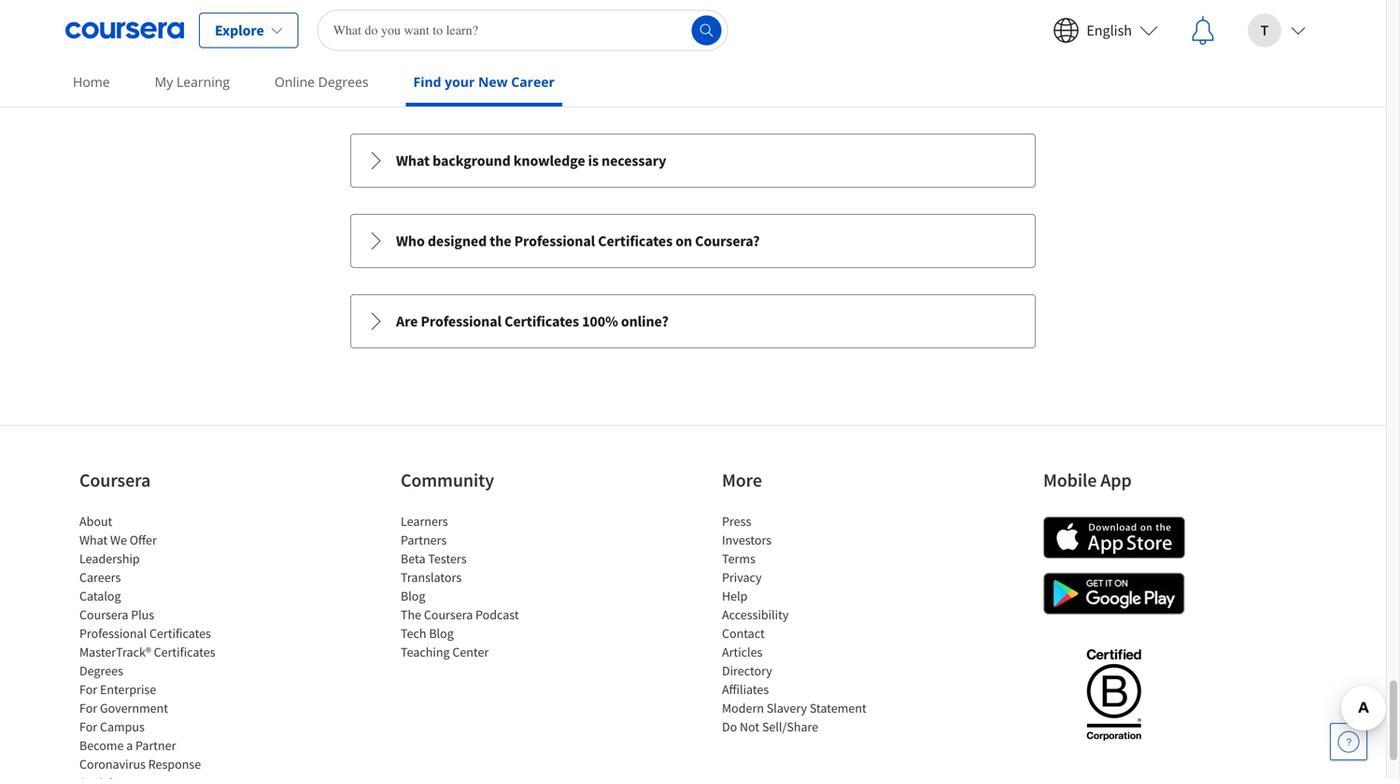 Task type: describe. For each thing, give the bounding box(es) containing it.
background
[[433, 151, 511, 170]]

coursera for about what we offer leadership careers catalog coursera plus professional certificates mastertrack® certificates degrees for enterprise for government for campus become a partner coronavirus response
[[79, 606, 128, 623]]

partners link
[[401, 531, 447, 548]]

explore button
[[199, 13, 299, 48]]

my learning link
[[147, 61, 237, 103]]

privacy link
[[722, 569, 762, 586]]

online?
[[621, 312, 669, 331]]

designed
[[428, 232, 487, 250]]

list for more
[[722, 512, 881, 736]]

sell/share
[[762, 718, 819, 735]]

a
[[126, 737, 133, 754]]

t button
[[1233, 0, 1321, 60]]

leadership
[[79, 550, 140, 567]]

learners
[[401, 513, 448, 530]]

certificates inside who designed the professional certificates on coursera? dropdown button
[[598, 232, 673, 250]]

help
[[722, 588, 748, 604]]

who designed the professional certificates on coursera?
[[396, 232, 760, 250]]

knowledge
[[514, 151, 585, 170]]

investors
[[722, 531, 772, 548]]

plus
[[131, 606, 154, 623]]

are professional certificates 100% online?
[[396, 312, 669, 331]]

home
[[73, 73, 110, 91]]

certificates down professional certificates "link"
[[154, 644, 215, 660]]

podcast
[[476, 606, 519, 623]]

articles
[[722, 644, 763, 660]]

professional inside 'about what we offer leadership careers catalog coursera plus professional certificates mastertrack® certificates degrees for enterprise for government for campus become a partner coronavirus response'
[[79, 625, 147, 642]]

t
[[1261, 21, 1269, 40]]

0 vertical spatial blog
[[401, 588, 425, 604]]

0 vertical spatial professional
[[514, 232, 595, 250]]

mobile app
[[1043, 468, 1132, 492]]

my
[[155, 73, 173, 91]]

app
[[1101, 468, 1132, 492]]

do
[[722, 718, 737, 735]]

translators
[[401, 569, 462, 586]]

investors link
[[722, 531, 772, 548]]

press
[[722, 513, 751, 530]]

press investors terms privacy help accessibility contact articles directory affiliates modern slavery statement do not sell/share
[[722, 513, 867, 735]]

what inside dropdown button
[[396, 151, 430, 170]]

home link
[[65, 61, 117, 103]]

about
[[79, 513, 112, 530]]

are professional certificates 100% online? button
[[351, 295, 1035, 347]]

coursera image
[[65, 15, 184, 45]]

list for coursera
[[79, 512, 238, 779]]

terms
[[722, 550, 756, 567]]

tech
[[401, 625, 426, 642]]

careers
[[79, 569, 121, 586]]

english button
[[1038, 0, 1173, 60]]

teaching center link
[[401, 644, 489, 660]]

3 for from the top
[[79, 718, 97, 735]]

mobile
[[1043, 468, 1097, 492]]

directory
[[722, 662, 772, 679]]

professional certificates link
[[79, 625, 211, 642]]

enterprise
[[100, 681, 156, 698]]

help link
[[722, 588, 748, 604]]

beta testers link
[[401, 550, 467, 567]]

community
[[401, 468, 494, 492]]

coronavirus
[[79, 756, 146, 773]]

leadership link
[[79, 550, 140, 567]]

2 for from the top
[[79, 700, 97, 716]]

contact link
[[722, 625, 765, 642]]

what inside 'about what we offer leadership careers catalog coursera plus professional certificates mastertrack® certificates degrees for enterprise for government for campus become a partner coronavirus response'
[[79, 531, 108, 548]]

accessibility
[[722, 606, 789, 623]]

catalog
[[79, 588, 121, 604]]

what background knowledge is necessary
[[396, 151, 666, 170]]

we
[[110, 531, 127, 548]]

slavery
[[767, 700, 807, 716]]

who
[[396, 232, 425, 250]]



Task type: vqa. For each thing, say whether or not it's contained in the screenshot.
Teaching
yes



Task type: locate. For each thing, give the bounding box(es) containing it.
the
[[490, 232, 511, 250]]

privacy
[[722, 569, 762, 586]]

campus
[[100, 718, 145, 735]]

download on the app store image
[[1043, 517, 1185, 559]]

response
[[148, 756, 201, 773]]

find your new career
[[413, 73, 555, 91]]

coursera?
[[695, 232, 760, 250]]

government
[[100, 700, 168, 716]]

professional up 'mastertrack®'
[[79, 625, 147, 642]]

certificates left on
[[598, 232, 673, 250]]

help center image
[[1338, 731, 1360, 753]]

professional right the
[[514, 232, 595, 250]]

1 horizontal spatial what
[[396, 151, 430, 170]]

partners
[[401, 531, 447, 548]]

0 horizontal spatial degrees
[[79, 662, 123, 679]]

2 horizontal spatial professional
[[514, 232, 595, 250]]

for down degrees link
[[79, 681, 97, 698]]

what background knowledge is necessary button
[[351, 134, 1035, 187]]

careers link
[[79, 569, 121, 586]]

blog
[[401, 588, 425, 604], [429, 625, 454, 642]]

translators link
[[401, 569, 462, 586]]

list item
[[79, 773, 238, 779]]

coursera plus link
[[79, 606, 154, 623]]

the
[[401, 606, 421, 623]]

degrees down 'mastertrack®'
[[79, 662, 123, 679]]

testers
[[428, 550, 467, 567]]

affiliates
[[722, 681, 769, 698]]

What do you want to learn? text field
[[317, 10, 728, 51]]

certificates left 100%
[[505, 312, 579, 331]]

online
[[275, 73, 315, 91]]

about link
[[79, 513, 112, 530]]

1 for from the top
[[79, 681, 97, 698]]

my learning
[[155, 73, 230, 91]]

become a partner link
[[79, 737, 176, 754]]

modern
[[722, 700, 764, 716]]

the coursera podcast link
[[401, 606, 519, 623]]

blog up teaching center link
[[429, 625, 454, 642]]

degrees right online
[[318, 73, 369, 91]]

None search field
[[317, 10, 728, 51]]

for government link
[[79, 700, 168, 716]]

0 horizontal spatial professional
[[79, 625, 147, 642]]

offer
[[130, 531, 157, 548]]

new
[[478, 73, 508, 91]]

learners link
[[401, 513, 448, 530]]

1 vertical spatial what
[[79, 531, 108, 548]]

learning
[[177, 73, 230, 91]]

partner
[[136, 737, 176, 754]]

what
[[396, 151, 430, 170], [79, 531, 108, 548]]

blog up the
[[401, 588, 425, 604]]

1 horizontal spatial degrees
[[318, 73, 369, 91]]

list
[[79, 512, 238, 779], [401, 512, 560, 661], [722, 512, 881, 736]]

professional
[[514, 232, 595, 250], [421, 312, 502, 331], [79, 625, 147, 642]]

degrees inside 'about what we offer leadership careers catalog coursera plus professional certificates mastertrack® certificates degrees for enterprise for government for campus become a partner coronavirus response'
[[79, 662, 123, 679]]

center
[[452, 644, 489, 660]]

0 vertical spatial degrees
[[318, 73, 369, 91]]

3 list from the left
[[722, 512, 881, 736]]

certificates up mastertrack® certificates link
[[149, 625, 211, 642]]

list containing learners
[[401, 512, 560, 661]]

list containing about
[[79, 512, 238, 779]]

get it on google play image
[[1043, 573, 1185, 615]]

degrees
[[318, 73, 369, 91], [79, 662, 123, 679]]

online degrees link
[[267, 61, 376, 103]]

terms link
[[722, 550, 756, 567]]

1 horizontal spatial blog
[[429, 625, 454, 642]]

necessary
[[602, 151, 666, 170]]

0 horizontal spatial blog
[[401, 588, 425, 604]]

online degrees
[[275, 73, 369, 91]]

0 vertical spatial what
[[396, 151, 430, 170]]

mastertrack® certificates link
[[79, 644, 215, 660]]

1 list from the left
[[79, 512, 238, 779]]

coursera inside the learners partners beta testers translators blog the coursera podcast tech blog teaching center
[[424, 606, 473, 623]]

affiliates link
[[722, 681, 769, 698]]

press link
[[722, 513, 751, 530]]

1 vertical spatial degrees
[[79, 662, 123, 679]]

what left 'background'
[[396, 151, 430, 170]]

coursera up tech blog link
[[424, 606, 473, 623]]

2 vertical spatial for
[[79, 718, 97, 735]]

coursera inside 'about what we offer leadership careers catalog coursera plus professional certificates mastertrack® certificates degrees for enterprise for government for campus become a partner coronavirus response'
[[79, 606, 128, 623]]

coursera up about link
[[79, 468, 151, 492]]

2 list from the left
[[401, 512, 560, 661]]

is
[[588, 151, 599, 170]]

explore
[[215, 21, 264, 40]]

logo of certified b corporation image
[[1076, 638, 1152, 750]]

for campus link
[[79, 718, 145, 735]]

coursera
[[79, 468, 151, 492], [79, 606, 128, 623], [424, 606, 473, 623]]

become
[[79, 737, 124, 754]]

are
[[396, 312, 418, 331]]

0 vertical spatial for
[[79, 681, 97, 698]]

catalog link
[[79, 588, 121, 604]]

coursera for learners partners beta testers translators blog the coursera podcast tech blog teaching center
[[424, 606, 473, 623]]

what down the about
[[79, 531, 108, 548]]

coursera down catalog link
[[79, 606, 128, 623]]

0 horizontal spatial list
[[79, 512, 238, 779]]

on
[[676, 232, 692, 250]]

not
[[740, 718, 760, 735]]

contact
[[722, 625, 765, 642]]

degrees link
[[79, 662, 123, 679]]

for up for campus link
[[79, 700, 97, 716]]

100%
[[582, 312, 618, 331]]

coronavirus response link
[[79, 756, 201, 773]]

1 horizontal spatial professional
[[421, 312, 502, 331]]

1 horizontal spatial list
[[401, 512, 560, 661]]

0 horizontal spatial what
[[79, 531, 108, 548]]

learners partners beta testers translators blog the coursera podcast tech blog teaching center
[[401, 513, 519, 660]]

1 vertical spatial for
[[79, 700, 97, 716]]

for up the become
[[79, 718, 97, 735]]

1 vertical spatial professional
[[421, 312, 502, 331]]

directory link
[[722, 662, 772, 679]]

1 vertical spatial blog
[[429, 625, 454, 642]]

english
[[1087, 21, 1132, 40]]

professional right are
[[421, 312, 502, 331]]

do not sell/share link
[[722, 718, 819, 735]]

certificates
[[598, 232, 673, 250], [505, 312, 579, 331], [149, 625, 211, 642], [154, 644, 215, 660]]

certificates inside are professional certificates 100% online? dropdown button
[[505, 312, 579, 331]]

2 vertical spatial professional
[[79, 625, 147, 642]]

mastertrack®
[[79, 644, 151, 660]]

list for community
[[401, 512, 560, 661]]

for
[[79, 681, 97, 698], [79, 700, 97, 716], [79, 718, 97, 735]]

list containing press
[[722, 512, 881, 736]]

for enterprise link
[[79, 681, 156, 698]]

beta
[[401, 550, 426, 567]]

career
[[511, 73, 555, 91]]

who designed the professional certificates on coursera? button
[[351, 215, 1035, 267]]

accessibility link
[[722, 606, 789, 623]]

2 horizontal spatial list
[[722, 512, 881, 736]]

find
[[413, 73, 441, 91]]

articles link
[[722, 644, 763, 660]]

find your new career link
[[406, 61, 562, 106]]

about what we offer leadership careers catalog coursera plus professional certificates mastertrack® certificates degrees for enterprise for government for campus become a partner coronavirus response
[[79, 513, 215, 773]]

teaching
[[401, 644, 450, 660]]

your
[[445, 73, 475, 91]]

tech blog link
[[401, 625, 454, 642]]



